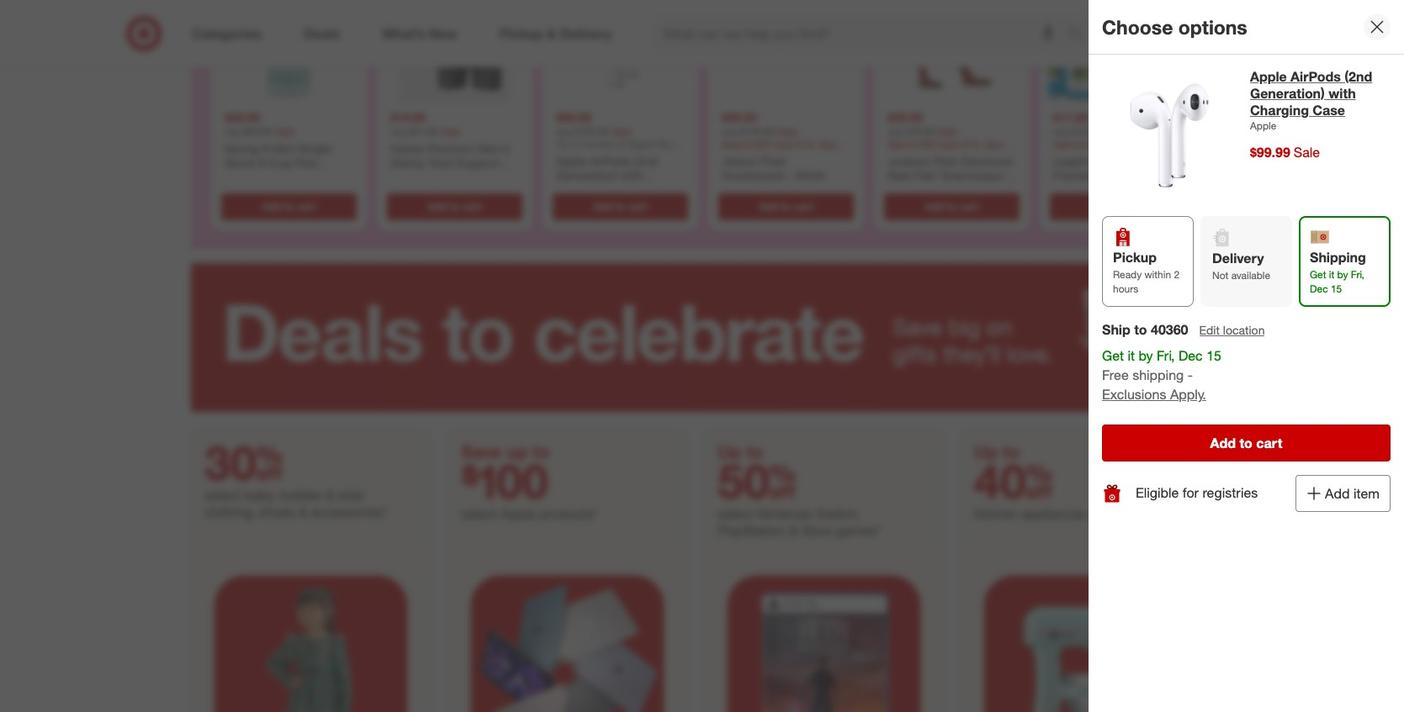Task type: locate. For each thing, give the bounding box(es) containing it.
add to cart down white
[[759, 200, 813, 212]]

hoverboard
[[722, 168, 784, 182]]

1 vertical spatial case
[[607, 183, 634, 197]]

add to cart down apple airpods (2nd generation) with charging case
[[593, 200, 648, 212]]

sale for $59.99
[[275, 125, 295, 137]]

0 horizontal spatial case
[[607, 183, 634, 197]]

get up free
[[1102, 348, 1124, 365]]

0 vertical spatial fri,
[[1351, 268, 1364, 281]]

charging inside apple airpods (2nd generation) with charging case apple
[[1250, 102, 1309, 119]]

What can we help you find? suggestions appear below search field
[[653, 15, 1072, 52]]

1 reg from the left
[[225, 125, 239, 137]]

apple left products*
[[501, 505, 536, 522]]

reg down $99.00
[[722, 125, 737, 137]]

$89.99
[[242, 125, 272, 137]]

$13.99
[[1071, 125, 1101, 137]]

0 vertical spatial get
[[1310, 268, 1326, 281]]

add down apple airpods (2nd generation) with charging case
[[593, 200, 613, 212]]

30 select baby, toddler & kids' clothing, shoes & accessories*
[[204, 434, 388, 520]]

cart for jurassic park electronic real feel tyrannosaurus rex (target exclusive)
[[959, 200, 979, 212]]

0 horizontal spatial up to
[[718, 441, 763, 462]]

up up kitchen
[[974, 441, 998, 462]]

5 add to cart from the left
[[925, 200, 979, 212]]

0 horizontal spatial (2nd
[[635, 153, 658, 168]]

fri, down shipping
[[1351, 268, 1364, 281]]

1 horizontal spatial (2nd
[[1345, 68, 1372, 85]]

(2nd inside apple airpods (2nd generation) with charging case apple
[[1345, 68, 1372, 85]]

1 add to cart from the left
[[262, 200, 316, 212]]

sale for $39.99
[[938, 125, 958, 137]]

apple airpods (2nd generation) with charging case image up $99.99 reg $129.99 sale
[[549, 0, 692, 103]]

by inside shipping get it by fri, dec 15
[[1337, 268, 1348, 281]]

by down shipping
[[1337, 268, 1348, 281]]

0 vertical spatial it
[[1329, 268, 1335, 281]]

available
[[1231, 269, 1270, 282]]

items*
[[1143, 505, 1181, 522]]

0 horizontal spatial -
[[299, 170, 304, 184]]

by
[[1337, 268, 1348, 281], [1139, 348, 1153, 365]]

1 vertical spatial dec
[[1179, 348, 1203, 365]]

add down (target
[[925, 200, 944, 212]]

charging
[[1250, 102, 1309, 119], [556, 183, 604, 197]]

reg inside $39.99 reg $49.99 sale
[[888, 125, 902, 137]]

add down maker
[[262, 200, 281, 212]]

to inside get it by fri, dec 15 free shipping exclusions apply. add to cart
[[1240, 435, 1253, 452]]

case inside apple airpods (2nd generation) with charging case
[[607, 183, 634, 197]]

kids'
[[338, 487, 365, 504]]

1 horizontal spatial generation)
[[1250, 85, 1325, 102]]

with inside apple airpods (2nd generation) with charging case
[[621, 168, 643, 182]]

it
[[1329, 268, 1335, 281], [1128, 348, 1135, 365]]

electronic
[[961, 153, 1014, 168]]

shipping
[[1133, 367, 1184, 384]]

1 vertical spatial $99.99
[[1250, 144, 1290, 161]]

dec down shipping
[[1310, 283, 1328, 295]]

2 up to from the left
[[974, 441, 1020, 462]]

3 reg from the left
[[556, 125, 571, 137]]

with inside apple airpods (2nd generation) with charging case apple
[[1329, 85, 1356, 102]]

jurassic park electronic real feel tyrannosaurus rex (target exclusive) image
[[881, 0, 1023, 103]]

1 horizontal spatial airpods
[[1291, 68, 1341, 85]]

within
[[1145, 268, 1171, 281]]

1 horizontal spatial it
[[1329, 268, 1335, 281]]

(2nd for apple airpods (2nd generation) with charging case
[[635, 153, 658, 168]]

$99.99 inside choose options dialog
[[1250, 144, 1290, 161]]

-
[[787, 168, 792, 182], [299, 170, 304, 184]]

1 up from the left
[[718, 441, 742, 462]]

0 vertical spatial airpods
[[1291, 68, 1341, 85]]

$59.99 reg $89.99 sale keurig k-mini single- serve k-cup pod coffee maker - oasis
[[225, 110, 336, 184]]

0 vertical spatial $99.99
[[556, 110, 591, 124]]

1 horizontal spatial 15
[[1331, 283, 1342, 295]]

jurassic park electronic real feel tyrannosaurus rex (target exclusive)
[[888, 153, 1016, 197]]

feel
[[914, 168, 936, 182]]

0 vertical spatial with
[[1329, 85, 1356, 102]]

accessories*
[[311, 504, 388, 520]]

1 horizontal spatial apple airpods (2nd generation) with charging case image
[[1102, 68, 1237, 203]]

1 horizontal spatial dec
[[1310, 283, 1328, 295]]

reg inside $99.00 reg $149.99 sale
[[722, 125, 737, 137]]

0 vertical spatial generation)
[[1250, 85, 1325, 102]]

up to
[[718, 441, 763, 462], [974, 441, 1020, 462]]

generation) down $129.99 at the top of the page
[[556, 168, 618, 182]]

case inside apple airpods (2nd generation) with charging case apple
[[1313, 102, 1345, 119]]

reg down $59.99
[[225, 125, 239, 137]]

up to up nintendo
[[718, 441, 763, 462]]

select left nintendo
[[718, 505, 754, 522]]

0 horizontal spatial by
[[1139, 348, 1153, 365]]

add item button
[[1296, 475, 1391, 512]]

carousel region
[[191, 0, 1201, 263]]

delivery
[[1212, 250, 1264, 267]]

sale inside $19.99 reg $21.99 sale
[[441, 125, 461, 137]]

fri, up the shipping
[[1157, 348, 1175, 365]]

add to cart button for keurig k-mini single- serve k-cup pod coffee maker - oasis
[[221, 193, 357, 220]]

mini
[[273, 141, 295, 155]]

1 horizontal spatial by
[[1337, 268, 1348, 281]]

charging up $99.99 sale
[[1250, 102, 1309, 119]]

reg inside $99.99 reg $129.99 sale
[[556, 125, 571, 137]]

jetson
[[722, 153, 757, 168]]

1 vertical spatial generation)
[[556, 168, 618, 182]]

charging down $129.99 at the top of the page
[[556, 183, 604, 197]]

1 horizontal spatial select
[[461, 505, 497, 522]]

1 horizontal spatial $99.99
[[1250, 144, 1290, 161]]

& left 'xbox'
[[789, 522, 798, 539]]

1 vertical spatial (2nd
[[635, 153, 658, 168]]

dec down edit
[[1179, 348, 1203, 365]]

2
[[1174, 268, 1180, 281]]

products*
[[540, 505, 598, 522]]

add to cart down (target
[[925, 200, 979, 212]]

sale right $21.99 at top left
[[441, 125, 461, 137]]

add to cart button down $129.99 at the top of the page
[[553, 193, 688, 220]]

it inside shipping get it by fri, dec 15
[[1329, 268, 1335, 281]]

up to up kitchen
[[974, 441, 1020, 462]]

save left big
[[893, 313, 942, 341]]

charging inside apple airpods (2nd generation) with charging case
[[556, 183, 604, 197]]

$99.99
[[556, 110, 591, 124], [1250, 144, 1290, 161]]

add inside button
[[1325, 485, 1350, 502]]

k- up maker
[[259, 155, 270, 170]]

1 vertical spatial 15
[[1207, 348, 1222, 365]]

0 horizontal spatial it
[[1128, 348, 1135, 365]]

1 horizontal spatial case
[[1313, 102, 1345, 119]]

reg down $11.89
[[1053, 125, 1068, 137]]

sale right $129.99 at the top of the page
[[612, 125, 632, 137]]

jetson pixel hoverboard - white
[[722, 153, 825, 182]]

add for $99.00
[[759, 200, 778, 212]]

dec
[[1310, 283, 1328, 295], [1179, 348, 1203, 365]]

add to cart for jurassic park electronic real feel tyrannosaurus rex (target exclusive)
[[925, 200, 979, 212]]

0 horizontal spatial with
[[621, 168, 643, 182]]

sale inside $59.99 reg $89.99 sale keurig k-mini single- serve k-cup pod coffee maker - oasis
[[275, 125, 295, 137]]

single-
[[298, 141, 335, 155]]

select for $100
[[461, 505, 497, 522]]

0 horizontal spatial save
[[461, 441, 502, 462]]

to
[[284, 200, 294, 212], [450, 200, 459, 212], [615, 200, 625, 212], [781, 200, 791, 212], [947, 200, 957, 212], [1134, 322, 1147, 338], [1240, 435, 1253, 452], [533, 441, 550, 462], [746, 441, 763, 462], [1003, 441, 1020, 462]]

pod
[[295, 155, 316, 170]]

0 vertical spatial case
[[1313, 102, 1345, 119]]

get down shipping
[[1310, 268, 1326, 281]]

1 horizontal spatial up
[[974, 441, 998, 462]]

by inside get it by fri, dec 15 free shipping exclusions apply. add to cart
[[1139, 348, 1153, 365]]

0 vertical spatial dec
[[1310, 283, 1328, 295]]

reg down $39.99
[[888, 125, 902, 137]]

add
[[262, 200, 281, 212], [428, 200, 447, 212], [593, 200, 613, 212], [759, 200, 778, 212], [925, 200, 944, 212], [1210, 435, 1236, 452], [1325, 485, 1350, 502]]

0 horizontal spatial $99.99
[[556, 110, 591, 124]]

charging for apple airpods (2nd generation) with charging case
[[556, 183, 604, 197]]

1 vertical spatial charging
[[556, 183, 604, 197]]

apple down 12 link
[[1250, 68, 1287, 85]]

1 vertical spatial airpods
[[590, 153, 631, 168]]

1 horizontal spatial up to
[[974, 441, 1020, 462]]

coffee
[[225, 170, 260, 184]]

4 add to cart from the left
[[759, 200, 813, 212]]

generation) up $99.99 sale
[[1250, 85, 1325, 102]]

pickup ready within 2 hours
[[1113, 249, 1180, 295]]

$49.99
[[905, 125, 935, 137]]

case up $99.99 sale
[[1313, 102, 1345, 119]]

reg inside $59.99 reg $89.99 sale keurig k-mini single- serve k-cup pod coffee maker - oasis
[[225, 125, 239, 137]]

0 horizontal spatial dec
[[1179, 348, 1203, 365]]

$19.99 reg $21.99 sale
[[390, 110, 461, 137]]

$39.99 reg $49.99 sale
[[888, 110, 958, 137]]

airpods down $129.99 at the top of the page
[[590, 153, 631, 168]]

add to cart for jetson pixel hoverboard - white
[[759, 200, 813, 212]]

3 add to cart from the left
[[593, 200, 648, 212]]

0 vertical spatial (2nd
[[1345, 68, 1372, 85]]

1 vertical spatial fri,
[[1157, 348, 1175, 365]]

it up free
[[1128, 348, 1135, 365]]

add for $99.99
[[593, 200, 613, 212]]

sale right $49.99
[[938, 125, 958, 137]]

case
[[1313, 102, 1345, 119], [607, 183, 634, 197]]

book
[[1053, 183, 1081, 197]]

ship to 40360
[[1102, 322, 1188, 338]]

add to cart
[[262, 200, 316, 212], [428, 200, 482, 212], [593, 200, 648, 212], [759, 200, 813, 212], [925, 200, 979, 212]]

(2nd for apple airpods (2nd generation) with charging case apple
[[1345, 68, 1372, 85]]

switch,
[[816, 505, 860, 522]]

rex
[[888, 183, 908, 197]]

& left dining
[[1091, 505, 1099, 522]]

up to for 40
[[974, 441, 1020, 462]]

1 horizontal spatial fri,
[[1351, 268, 1364, 281]]

jetson pixel hoverboard - white image
[[715, 0, 857, 103]]

reg for $99.00
[[722, 125, 737, 137]]

1 vertical spatial by
[[1139, 348, 1153, 365]]

keurig k-mini single-serve k-cup pod coffee maker - oasis image
[[218, 0, 360, 103]]

apple inside apple airpods (2nd generation) with charging case
[[556, 153, 587, 168]]

2 reg from the left
[[390, 125, 405, 137]]

apple airpods (2nd generation) with charging case image right $13.99
[[1102, 68, 1237, 203]]

2 add to cart from the left
[[428, 200, 482, 212]]

2 up from the left
[[974, 441, 998, 462]]

1 up to from the left
[[718, 441, 763, 462]]

maker
[[263, 170, 296, 184]]

$129.99
[[574, 125, 610, 137]]

xbox
[[801, 522, 832, 539]]

save inside save big on gifts they'll love.
[[893, 313, 942, 341]]

airpods
[[1291, 68, 1341, 85], [590, 153, 631, 168]]

add up 'registries'
[[1210, 435, 1236, 452]]

airpods inside apple airpods (2nd generation) with charging case
[[590, 153, 631, 168]]

k- down the $89.99
[[262, 141, 273, 155]]

leapfrog learning friends 100 words book
[[1053, 153, 1152, 197]]

(2nd inside apple airpods (2nd generation) with charging case
[[635, 153, 658, 168]]

sale
[[275, 125, 295, 137], [441, 125, 461, 137], [612, 125, 632, 137], [778, 125, 798, 137], [938, 125, 958, 137], [1294, 144, 1320, 161]]

(2nd
[[1345, 68, 1372, 85], [635, 153, 658, 168]]

select left baby, at left bottom
[[204, 487, 241, 504]]

0 horizontal spatial select
[[204, 487, 241, 504]]

$99.99 sale
[[1250, 144, 1320, 161]]

0 horizontal spatial 15
[[1207, 348, 1222, 365]]

add inside get it by fri, dec 15 free shipping exclusions apply. add to cart
[[1210, 435, 1236, 452]]

by up the shipping
[[1139, 348, 1153, 365]]

sale inside $99.00 reg $149.99 sale
[[778, 125, 798, 137]]

sale right $149.99
[[778, 125, 798, 137]]

0 horizontal spatial fri,
[[1157, 348, 1175, 365]]

1 horizontal spatial with
[[1329, 85, 1356, 102]]

up up playstation
[[718, 441, 742, 462]]

0 horizontal spatial charging
[[556, 183, 604, 197]]

save left up
[[461, 441, 502, 462]]

$99.99 for reg
[[556, 110, 591, 124]]

fri,
[[1351, 268, 1364, 281], [1157, 348, 1175, 365]]

12 link
[[1231, 15, 1268, 52]]

4 reg from the left
[[722, 125, 737, 137]]

1 vertical spatial with
[[621, 168, 643, 182]]

words
[[1119, 168, 1152, 182]]

reg inside $19.99 reg $21.99 sale
[[390, 125, 405, 137]]

add item
[[1325, 485, 1380, 502]]

sale inside $39.99 reg $49.99 sale
[[938, 125, 958, 137]]

$99.00 reg $149.99 sale
[[722, 110, 798, 137]]

search button
[[1060, 15, 1101, 56]]

sale up mini
[[275, 125, 295, 137]]

1 horizontal spatial get
[[1310, 268, 1326, 281]]

add to cart button down white
[[718, 193, 854, 220]]

generation) inside apple airpods (2nd generation) with charging case apple
[[1250, 85, 1325, 102]]

0 vertical spatial charging
[[1250, 102, 1309, 119]]

6 reg from the left
[[1053, 125, 1068, 137]]

generation) inside apple airpods (2nd generation) with charging case
[[556, 168, 618, 182]]

case down $129.99 at the top of the page
[[607, 183, 634, 197]]

select inside select nintendo switch, playstation & xbox games*
[[718, 505, 754, 522]]

1 horizontal spatial save
[[893, 313, 942, 341]]

apple airpods (2nd generation) with charging case image
[[549, 0, 692, 103], [1102, 68, 1237, 203]]

$99.99 down apple airpods (2nd generation) with charging case apple
[[1250, 144, 1290, 161]]

add down hoverboard
[[759, 200, 778, 212]]

1 horizontal spatial charging
[[1250, 102, 1309, 119]]

k-
[[262, 141, 273, 155], [259, 155, 270, 170]]

airpods for apple airpods (2nd generation) with charging case apple
[[1291, 68, 1341, 85]]

sale for $99.99
[[612, 125, 632, 137]]

select down save up to
[[461, 505, 497, 522]]

0 vertical spatial save
[[893, 313, 942, 341]]

5 reg from the left
[[888, 125, 902, 137]]

&
[[326, 487, 335, 504], [299, 504, 307, 520], [1091, 505, 1099, 522], [789, 522, 798, 539]]

add to cart button up 'registries'
[[1102, 425, 1391, 462]]

edit
[[1199, 323, 1220, 338]]

add to cart button down maker
[[221, 193, 357, 220]]

0 horizontal spatial up
[[718, 441, 742, 462]]

big
[[949, 313, 980, 341]]

- left white
[[787, 168, 792, 182]]

add for $59.99
[[262, 200, 281, 212]]

reg left $129.99 at the top of the page
[[556, 125, 571, 137]]

$39.99
[[888, 110, 923, 124]]

add down $21.99 at top left
[[428, 200, 447, 212]]

add left item
[[1325, 485, 1350, 502]]

reg inside $11.89 reg $13.99
[[1053, 125, 1068, 137]]

add to cart down $21.99 at top left
[[428, 200, 482, 212]]

0 horizontal spatial generation)
[[556, 168, 618, 182]]

1 vertical spatial get
[[1102, 348, 1124, 365]]

sale inside $99.99 reg $129.99 sale
[[612, 125, 632, 137]]

add to cart down maker
[[262, 200, 316, 212]]

0 vertical spatial 15
[[1331, 283, 1342, 295]]

reg for $39.99
[[888, 125, 902, 137]]

$99.99 inside $99.99 reg $129.99 sale
[[556, 110, 591, 124]]

reg down $19.99
[[390, 125, 405, 137]]

15 down shipping
[[1331, 283, 1342, 295]]

1 horizontal spatial -
[[787, 168, 792, 182]]

up
[[718, 441, 742, 462], [974, 441, 998, 462]]

add to cart button
[[221, 193, 357, 220], [387, 193, 522, 220], [553, 193, 688, 220], [718, 193, 854, 220], [884, 193, 1020, 220], [1102, 425, 1391, 462]]

keurig
[[225, 141, 258, 155]]

reg for $99.99
[[556, 125, 571, 137]]

get inside get it by fri, dec 15 free shipping exclusions apply. add to cart
[[1102, 348, 1124, 365]]

2 horizontal spatial select
[[718, 505, 754, 522]]

- down the pod at top
[[299, 170, 304, 184]]

$99.99 up $129.99 at the top of the page
[[556, 110, 591, 124]]

1 vertical spatial save
[[461, 441, 502, 462]]

0 horizontal spatial get
[[1102, 348, 1124, 365]]

kitchen
[[974, 505, 1018, 522]]

0 horizontal spatial airpods
[[590, 153, 631, 168]]

pickup
[[1113, 249, 1157, 266]]

get inside shipping get it by fri, dec 15
[[1310, 268, 1326, 281]]

add to cart button for apple airpods (2nd generation) with charging case
[[553, 193, 688, 220]]

add to cart button down tyrannosaurus
[[884, 193, 1020, 220]]

1 vertical spatial it
[[1128, 348, 1135, 365]]

apple down $129.99 at the top of the page
[[556, 153, 587, 168]]

sale for $19.99
[[441, 125, 461, 137]]

15 down edit
[[1207, 348, 1222, 365]]

it down shipping
[[1329, 268, 1335, 281]]

up
[[506, 441, 528, 462]]

sale down apple airpods (2nd generation) with charging case apple
[[1294, 144, 1320, 161]]

0 vertical spatial by
[[1337, 268, 1348, 281]]

airpods up $99.99 sale
[[1291, 68, 1341, 85]]

airpods inside apple airpods (2nd generation) with charging case apple
[[1291, 68, 1341, 85]]



Task type: describe. For each thing, give the bounding box(es) containing it.
tyrannosaurus
[[939, 168, 1016, 182]]

reg for $11.89
[[1053, 125, 1068, 137]]

apple airpods (2nd generation) with charging case apple
[[1250, 68, 1372, 132]]

airpods for apple airpods (2nd generation) with charging case
[[590, 153, 631, 168]]

cart for apple airpods (2nd generation) with charging case
[[628, 200, 648, 212]]

playstation
[[718, 522, 785, 539]]

oasis
[[307, 170, 336, 184]]

charging for apple airpods (2nd generation) with charging case apple
[[1250, 102, 1309, 119]]

add to cart button down $21.99 at top left
[[387, 193, 522, 220]]

12
[[1252, 18, 1261, 28]]

15 inside get it by fri, dec 15 free shipping exclusions apply. add to cart
[[1207, 348, 1222, 365]]

options
[[1178, 15, 1247, 38]]

30
[[204, 434, 283, 491]]

$59.99
[[225, 110, 260, 124]]

case for apple airpods (2nd generation) with charging case apple
[[1313, 102, 1345, 119]]

shipping
[[1310, 249, 1366, 266]]

add to cart for keurig k-mini single- serve k-cup pod coffee maker - oasis
[[262, 200, 316, 212]]

cart inside get it by fri, dec 15 free shipping exclusions apply. add to cart
[[1256, 435, 1283, 452]]

serve
[[225, 155, 255, 170]]

item
[[1354, 485, 1380, 502]]

save big on gifts they'll love.
[[893, 313, 1053, 368]]

apple airpods (2nd generation) with charging case link
[[1250, 68, 1391, 119]]

15 inside shipping get it by fri, dec 15
[[1331, 283, 1342, 295]]

select apple products*
[[461, 505, 598, 522]]

40
[[974, 452, 1053, 510]]

generation) for apple airpods (2nd generation) with charging case apple
[[1250, 85, 1325, 102]]

exclusions apply. link
[[1102, 386, 1206, 403]]

save up to
[[461, 441, 550, 462]]

& inside select nintendo switch, playstation & xbox games*
[[789, 522, 798, 539]]

nintendo
[[757, 505, 813, 522]]

choose options
[[1102, 15, 1247, 38]]

choose options dialog
[[1089, 0, 1404, 713]]

fri, inside get it by fri, dec 15 free shipping exclusions apply. add to cart
[[1157, 348, 1175, 365]]

dec inside get it by fri, dec 15 free shipping exclusions apply. add to cart
[[1179, 348, 1203, 365]]

for
[[1183, 485, 1199, 502]]

appliances
[[1022, 505, 1087, 522]]

- inside $59.99 reg $89.99 sale keurig k-mini single- serve k-cup pod coffee maker - oasis
[[299, 170, 304, 184]]

$100
[[461, 452, 548, 510]]

add for $39.99
[[925, 200, 944, 212]]

kitchen appliances & dining items*
[[974, 505, 1181, 522]]

dining
[[1103, 505, 1140, 522]]

up for 50
[[718, 441, 742, 462]]

learning
[[1107, 153, 1152, 168]]

reg for $19.99
[[390, 125, 405, 137]]

choose
[[1102, 15, 1173, 38]]

add to cart button for jetson pixel hoverboard - white
[[718, 193, 854, 220]]

friends
[[1053, 168, 1093, 182]]

registries
[[1203, 485, 1258, 502]]

case for apple airpods (2nd generation) with charging case
[[607, 183, 634, 197]]

on
[[986, 313, 1012, 341]]

add for $19.99
[[428, 200, 447, 212]]

with for apple airpods (2nd generation) with charging case apple
[[1329, 85, 1356, 102]]

$11.89 reg $13.99
[[1053, 110, 1101, 137]]

ready
[[1113, 268, 1142, 281]]

not
[[1212, 269, 1229, 282]]

park
[[934, 153, 958, 168]]

cart for jetson pixel hoverboard - white
[[794, 200, 813, 212]]

sale for $99.00
[[778, 125, 798, 137]]

$99.00
[[722, 110, 757, 124]]

clothing,
[[204, 504, 255, 520]]

edit location button
[[1198, 322, 1266, 340]]

shoes
[[259, 504, 295, 520]]

location
[[1223, 323, 1265, 338]]

select nintendo switch, playstation & xbox games*
[[718, 505, 881, 539]]

jurassic
[[888, 153, 931, 168]]

up for 40
[[974, 441, 998, 462]]

gifts
[[893, 340, 937, 368]]

hours
[[1113, 283, 1138, 295]]

games*
[[836, 522, 881, 539]]

up to for 50
[[718, 441, 763, 462]]

(target
[[911, 183, 947, 197]]

cup
[[270, 155, 292, 170]]

fri, inside shipping get it by fri, dec 15
[[1351, 268, 1364, 281]]

cart for keurig k-mini single- serve k-cup pod coffee maker - oasis
[[296, 200, 316, 212]]

apple airpods (2nd generation) with charging case image inside choose options dialog
[[1102, 68, 1237, 203]]

add to cart button for jurassic park electronic real feel tyrannosaurus rex (target exclusive)
[[884, 193, 1020, 220]]

with for apple airpods (2nd generation) with charging case
[[621, 168, 643, 182]]

0 horizontal spatial apple airpods (2nd generation) with charging case image
[[549, 0, 692, 103]]

white
[[795, 168, 825, 182]]

free
[[1102, 367, 1129, 384]]

$149.99
[[739, 125, 775, 137]]

hanes premium men's xtemp total support pouch anti chafing 3pk boxer briefs - red/gray m image
[[384, 0, 526, 103]]

save for save big on gifts they'll love.
[[893, 313, 942, 341]]

$21.99
[[408, 125, 438, 137]]

$99.99 reg $129.99 sale
[[556, 110, 632, 137]]

reg for $59.99
[[225, 125, 239, 137]]

add to cart for apple airpods (2nd generation) with charging case
[[593, 200, 648, 212]]

apply.
[[1170, 386, 1206, 403]]

eligible
[[1136, 485, 1179, 502]]

generation) for apple airpods (2nd generation) with charging case
[[556, 168, 618, 182]]

& right 'shoes'
[[299, 504, 307, 520]]

edit location
[[1199, 323, 1265, 338]]

ship
[[1102, 322, 1131, 338]]

select inside 30 select baby, toddler & kids' clothing, shoes & accessories*
[[204, 487, 241, 504]]

apple airpods (2nd generation) with charging case
[[556, 153, 658, 197]]

40360
[[1151, 322, 1188, 338]]

dec inside shipping get it by fri, dec 15
[[1310, 283, 1328, 295]]

exclusive)
[[950, 183, 1002, 197]]

select for 50
[[718, 505, 754, 522]]

$19.99
[[390, 110, 426, 124]]

leapfrog
[[1053, 153, 1103, 168]]

eligible for registries
[[1136, 485, 1258, 502]]

$11.89
[[1053, 110, 1089, 124]]

exclusions
[[1102, 386, 1166, 403]]

apple up $99.99 sale
[[1250, 119, 1276, 132]]

- inside jetson pixel hoverboard - white
[[787, 168, 792, 182]]

it inside get it by fri, dec 15 free shipping exclusions apply. add to cart
[[1128, 348, 1135, 365]]

toddler
[[279, 487, 322, 504]]

baby,
[[244, 487, 276, 504]]

sale inside choose options dialog
[[1294, 144, 1320, 161]]

50
[[718, 452, 796, 510]]

$99.99 for sale
[[1250, 144, 1290, 161]]

100
[[1096, 168, 1115, 182]]

search
[[1060, 27, 1101, 43]]

& left kids'
[[326, 487, 335, 504]]

save for save up to
[[461, 441, 502, 462]]

leapfrog learning friends 100 words book image
[[1047, 0, 1189, 103]]



Task type: vqa. For each thing, say whether or not it's contained in the screenshot.
SELECT APPLE PRODUCTS*
yes



